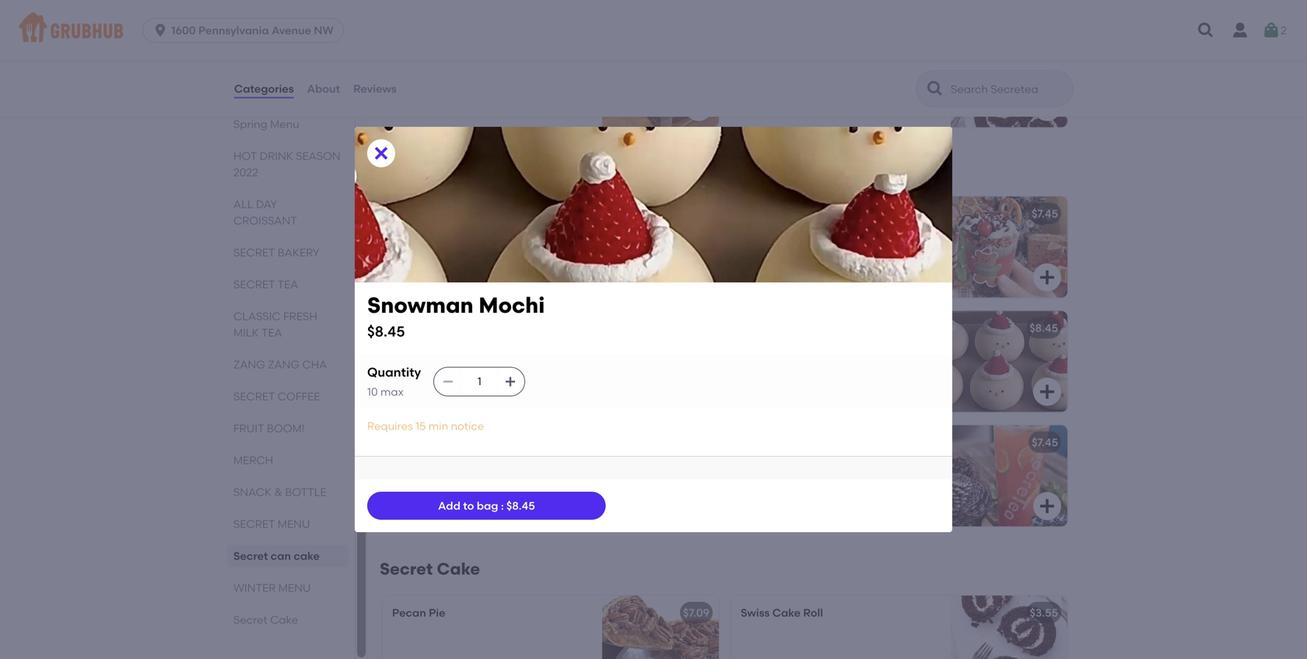 Task type: locate. For each thing, give the bounding box(es) containing it.
zang zang cha
[[233, 358, 327, 371]]

requires
[[367, 420, 413, 433]]

secret cake
[[380, 559, 480, 579], [233, 613, 298, 626]]

2 $7.45 from the top
[[1032, 436, 1058, 449]]

0 vertical spatial swiss cake roll image
[[951, 26, 1067, 127]]

0 horizontal spatial and
[[496, 474, 521, 487]]

1 horizontal spatial hot
[[532, 343, 556, 357]]

4 secret from the top
[[233, 517, 275, 531]]

milk down matcha christmas bauble
[[448, 458, 474, 471]]

cake
[[437, 559, 480, 579], [772, 606, 801, 619], [270, 613, 298, 626]]

$3.55
[[1030, 606, 1058, 619]]

0 vertical spatial hot
[[233, 149, 257, 163]]

tea down classic at top
[[261, 326, 282, 339]]

latte
[[811, 229, 844, 242]]

gingerbread
[[392, 207, 461, 220]]

3 secret from the top
[[233, 390, 275, 403]]

1 horizontal spatial coffee
[[445, 245, 487, 258]]

pie
[[429, 606, 445, 619]]

tea down bakery
[[277, 278, 298, 291]]

tea down inger
[[741, 474, 761, 487]]

1 vertical spatial secret cake
[[233, 613, 298, 626]]

1 vertical spatial swiss cake roll image
[[951, 596, 1067, 659]]

categories
[[234, 82, 294, 95]]

secret down snack
[[233, 517, 275, 531]]

svg image inside 1600 pennsylvania avenue nw button
[[153, 23, 168, 38]]

about
[[307, 82, 340, 95]]

0 horizontal spatial winter
[[233, 581, 276, 594]]

1 horizontal spatial $8.45
[[1030, 321, 1058, 335]]

cake down can
[[270, 613, 298, 626]]

with
[[477, 229, 506, 242], [392, 261, 421, 274], [500, 458, 528, 471], [832, 474, 861, 487]]

with down grapefruit
[[832, 474, 861, 487]]

coffee up whipped
[[445, 245, 487, 258]]

1 vertical spatial peppermint
[[807, 245, 875, 258]]

secret for secret bakery
[[233, 246, 275, 259]]

0 horizontal spatial zang
[[233, 358, 265, 371]]

peppermint down 'latte'
[[807, 245, 875, 258]]

coffee up boom!
[[278, 390, 320, 403]]

menu
[[451, 160, 502, 180], [278, 517, 310, 531], [278, 581, 311, 594]]

$7.45
[[1032, 207, 1058, 220], [1032, 436, 1058, 449]]

quantity
[[367, 364, 421, 380]]

main navigation navigation
[[0, 0, 1307, 61]]

hot inside boba taste betterwith hot drinks !
[[532, 343, 556, 357]]

pennsylvania
[[198, 24, 269, 37]]

secret down croissant
[[233, 246, 275, 259]]

winter menu
[[380, 160, 502, 180], [233, 581, 311, 594]]

2 horizontal spatial cake
[[772, 606, 801, 619]]

hot right betterwith
[[532, 343, 556, 357]]

1 horizontal spatial zang
[[268, 358, 300, 371]]

svg image for summer dream image
[[1038, 497, 1057, 515]]

and down green
[[891, 474, 915, 487]]

secret up pecan
[[380, 559, 433, 579]]

secret cake up pie
[[380, 559, 480, 579]]

peppermint clause
[[741, 207, 843, 220]]

with inside inger gitron grapefruit green tea garnisheo with lime and rosemaey
[[832, 474, 861, 487]]

grey
[[422, 229, 451, 242]]

secret bakery
[[233, 246, 319, 259]]

0 vertical spatial secret cake
[[380, 559, 480, 579]]

hot up 2022
[[233, 149, 257, 163]]

15
[[415, 420, 426, 433]]

winter
[[380, 160, 448, 180], [233, 581, 276, 594]]

menu up eggnog
[[451, 160, 502, 180]]

roll
[[803, 606, 823, 619]]

about button
[[306, 61, 341, 117]]

menu down the cake
[[278, 581, 311, 594]]

1 and from the left
[[496, 474, 521, 487]]

secret up classic at top
[[233, 278, 275, 291]]

0 horizontal spatial milk
[[233, 326, 259, 339]]

hot
[[233, 149, 257, 163], [532, 343, 556, 357]]

$7.09
[[683, 606, 710, 619]]

milk inside classic fresh milk tea
[[233, 326, 259, 339]]

1 secret from the top
[[233, 246, 275, 259]]

swiss cake roll
[[741, 606, 823, 619]]

nw
[[314, 24, 334, 37]]

2 swiss cake roll image from the top
[[951, 596, 1067, 659]]

0 horizontal spatial winter menu
[[233, 581, 311, 594]]

with down eggnog
[[477, 229, 506, 242]]

and inside matchva milk tea with cranberry juice and strawberry jelly
[[496, 474, 521, 487]]

hot drink season 2022
[[233, 149, 341, 179]]

zang left cha
[[268, 358, 300, 371]]

0 vertical spatial $7.45
[[1032, 207, 1058, 220]]

cha
[[302, 358, 327, 371]]

all day croissant
[[233, 198, 297, 227]]

1 horizontal spatial milk
[[448, 458, 474, 471]]

milkand
[[392, 245, 442, 258]]

christmas
[[436, 436, 491, 449]]

matchva
[[392, 458, 446, 471]]

1 vertical spatial $7.45
[[1032, 436, 1058, 449]]

zang up secret coffee
[[233, 358, 265, 371]]

secret
[[233, 246, 275, 259], [233, 278, 275, 291], [233, 390, 275, 403], [233, 517, 275, 531]]

1 $7.45 from the top
[[1032, 207, 1058, 220]]

eggnog
[[463, 207, 505, 220]]

earl grey tea with eggnog milkand coffee jellygarnished with whipped creamsand ginger man cookie
[[392, 229, 584, 290]]

1 horizontal spatial winter
[[380, 160, 448, 180]]

and up jelly on the bottom of page
[[496, 474, 521, 487]]

secret coffee
[[233, 390, 320, 403]]

svg image
[[1197, 21, 1215, 40], [153, 23, 168, 38], [1038, 98, 1057, 116], [372, 144, 391, 163], [1038, 268, 1057, 287], [504, 375, 517, 388], [1038, 382, 1057, 401]]

rosemaey
[[741, 489, 800, 503]]

hot
[[392, 321, 411, 335]]

$7.45 for peppermint latte withwhipped creamand peppermint candy
[[1032, 207, 1058, 220]]

winter up gingerbread
[[380, 160, 448, 180]]

earl
[[392, 229, 419, 242]]

0 vertical spatial coffee
[[445, 245, 487, 258]]

mochi
[[479, 292, 545, 318]]

reviews button
[[353, 61, 397, 117]]

bakery
[[278, 246, 319, 259]]

$7.75 +
[[680, 207, 712, 220]]

can
[[271, 549, 291, 563]]

1 horizontal spatial and
[[891, 474, 915, 487]]

peppermint up creamand
[[741, 229, 808, 242]]

boba taste betterwith hot drinks !
[[392, 343, 556, 372]]

winter menu up gingerbread eggnog
[[380, 160, 502, 180]]

1 horizontal spatial winter menu
[[380, 160, 502, 180]]

summer dream image
[[951, 425, 1067, 526]]

svg image
[[1262, 21, 1281, 40], [689, 98, 708, 116], [689, 268, 708, 287], [442, 375, 455, 388], [1038, 497, 1057, 515]]

clause
[[806, 207, 843, 220]]

taste
[[426, 343, 458, 357]]

bauble
[[494, 436, 531, 449]]

day
[[256, 198, 277, 211]]

search icon image
[[926, 79, 945, 98]]

1 vertical spatial hot
[[532, 343, 556, 357]]

1 vertical spatial winter menu
[[233, 581, 311, 594]]

cake
[[294, 549, 320, 563]]

snack & bottle
[[233, 486, 326, 499]]

peppermint
[[741, 229, 808, 242], [807, 245, 875, 258]]

peppermint clause image
[[951, 196, 1067, 298]]

cake left roll
[[772, 606, 801, 619]]

hot inside the hot drink season 2022
[[233, 149, 257, 163]]

milk down classic at top
[[233, 326, 259, 339]]

secret tea
[[233, 278, 298, 291]]

garnisheo
[[764, 474, 829, 487]]

cake up pie
[[437, 559, 480, 579]]

2022
[[233, 166, 258, 179]]

matcha christmas bauble image
[[602, 425, 719, 526]]

pecan pie
[[392, 606, 445, 619]]

gitron
[[777, 458, 820, 471]]

0 vertical spatial milk
[[233, 326, 259, 339]]

1 vertical spatial winter
[[233, 581, 276, 594]]

man
[[438, 276, 463, 290]]

candy
[[878, 245, 917, 258]]

1 vertical spatial coffee
[[278, 390, 320, 403]]

$7.45 for inger gitron grapefruit green tea garnisheo with lime and rosemaey
[[1032, 436, 1058, 449]]

10
[[367, 385, 378, 398]]

0 horizontal spatial secret cake
[[233, 613, 298, 626]]

tea up the juice on the left of the page
[[476, 458, 497, 471]]

secret for secret coffee
[[233, 390, 275, 403]]

secret
[[233, 549, 268, 563], [380, 559, 433, 579], [233, 613, 268, 626]]

fresh
[[283, 310, 317, 323]]

gingerbread eggnog image
[[602, 196, 719, 298]]

swiss cake roll image
[[951, 26, 1067, 127], [951, 596, 1067, 659]]

Input item quantity number field
[[462, 367, 497, 395]]

secret cake down secret can cake
[[233, 613, 298, 626]]

milk inside matchva milk tea with cranberry juice and strawberry jelly
[[448, 458, 474, 471]]

snowman mochi image
[[951, 311, 1067, 412]]

ginger
[[392, 276, 435, 290]]

2 secret from the top
[[233, 278, 275, 291]]

$8.45 inside button
[[1030, 321, 1058, 335]]

0 horizontal spatial coffee
[[278, 390, 320, 403]]

1 vertical spatial milk
[[448, 458, 474, 471]]

menu down "bottle"
[[278, 517, 310, 531]]

inger
[[741, 458, 775, 471]]

matchva milk tea with cranberry juice and strawberry jelly
[[392, 458, 528, 503]]

and
[[496, 474, 521, 487], [891, 474, 915, 487]]

0 horizontal spatial $8.45
[[367, 323, 405, 340]]

2 and from the left
[[891, 474, 915, 487]]

swiss
[[741, 606, 770, 619]]

winter menu down secret can cake
[[233, 581, 311, 594]]

1600 pennsylvania avenue nw
[[171, 24, 334, 37]]

secret up fruit
[[233, 390, 275, 403]]

menu
[[270, 117, 299, 131]]

bottle
[[285, 486, 326, 499]]

drinks
[[392, 359, 432, 372]]

2 vertical spatial menu
[[278, 581, 311, 594]]

$8.45 inside snowman mochi $8.45
[[367, 323, 405, 340]]

0 horizontal spatial hot
[[233, 149, 257, 163]]

lime
[[863, 474, 888, 487]]

jelly
[[467, 489, 498, 503]]

with down bauble
[[500, 458, 528, 471]]

winter down secret can cake
[[233, 581, 276, 594]]

tea down gingerbread eggnog
[[454, 229, 474, 242]]

Search Secretea search field
[[949, 82, 1068, 96]]



Task type: describe. For each thing, give the bounding box(es) containing it.
coffee inside earl grey tea with eggnog milkand coffee jellygarnished with whipped creamsand ginger man cookie
[[445, 245, 487, 258]]

with inside matchva milk tea with cranberry juice and strawberry jelly
[[500, 458, 528, 471]]

chocolate
[[414, 321, 470, 335]]

juice
[[461, 474, 494, 487]]

1600 pennsylvania avenue nw button
[[142, 18, 350, 43]]

croissant
[[233, 214, 297, 227]]

creamsand
[[476, 261, 546, 274]]

notice
[[451, 420, 484, 433]]

gingerbread eggnog
[[392, 207, 505, 220]]

0 vertical spatial peppermint
[[741, 229, 808, 242]]

jellygarnished
[[490, 245, 584, 258]]

1 horizontal spatial cake
[[437, 559, 480, 579]]

secret for secret menu
[[233, 517, 275, 531]]

green
[[894, 458, 931, 471]]

fruit boom!
[[233, 422, 305, 435]]

classic
[[233, 310, 281, 323]]

hot chocolate night
[[392, 321, 503, 335]]

secret for secret tea
[[233, 278, 275, 291]]

reviews
[[353, 82, 397, 95]]

and inside inger gitron grapefruit green tea garnisheo with lime and rosemaey
[[891, 474, 915, 487]]

$8.45 button
[[731, 311, 1067, 412]]

inger gitron grapefruit green tea garnisheo with lime and rosemaey
[[741, 458, 931, 503]]

hot chocolate night image
[[602, 311, 719, 412]]

tea inside matchva milk tea with cranberry juice and strawberry jelly
[[476, 458, 497, 471]]

tea inside classic fresh milk tea
[[261, 326, 282, 339]]

snowman
[[367, 292, 473, 318]]

cookie
[[466, 276, 509, 290]]

strawberry
[[392, 489, 464, 503]]

avenue
[[272, 24, 311, 37]]

1 vertical spatial menu
[[278, 517, 310, 531]]

cranberry
[[392, 474, 458, 487]]

$7.75
[[680, 207, 706, 220]]

svg image for gingerbread eggnog image
[[689, 268, 708, 287]]

0 horizontal spatial cake
[[270, 613, 298, 626]]

classic fresh milk tea
[[233, 310, 317, 339]]

quantity 10 max
[[367, 364, 421, 398]]

tea inside earl grey tea with eggnog milkand coffee jellygarnished with whipped creamsand ginger man cookie
[[454, 229, 474, 242]]

+
[[706, 207, 712, 220]]

!
[[435, 359, 438, 372]]

with up ginger
[[392, 261, 421, 274]]

spring
[[233, 117, 267, 131]]

pecan
[[392, 606, 426, 619]]

0 vertical spatial winter menu
[[380, 160, 502, 180]]

1600
[[171, 24, 196, 37]]

svg image inside 2 button
[[1262, 21, 1281, 40]]

2 zang from the left
[[268, 358, 300, 371]]

secret can cake
[[233, 549, 320, 563]]

1 swiss cake roll image from the top
[[951, 26, 1067, 127]]

matcha christmas bauble
[[392, 436, 531, 449]]

night
[[473, 321, 503, 335]]

tea inside inger gitron grapefruit green tea garnisheo with lime and rosemaey
[[741, 474, 761, 487]]

1 zang from the left
[[233, 358, 265, 371]]

boom!
[[267, 422, 305, 435]]

snack
[[233, 486, 272, 499]]

withwhipped
[[846, 229, 925, 242]]

grapefruit
[[823, 458, 891, 471]]

1 horizontal spatial secret cake
[[380, 559, 480, 579]]

creamand
[[741, 245, 805, 258]]

categories button
[[233, 61, 295, 117]]

&
[[274, 486, 282, 499]]

requires 15 min notice
[[367, 420, 484, 433]]

spring menu
[[233, 117, 299, 131]]

betterwith
[[461, 343, 529, 357]]

whipped
[[423, 261, 474, 274]]

0 vertical spatial menu
[[451, 160, 502, 180]]

matcha
[[392, 436, 434, 449]]

2 button
[[1262, 16, 1287, 44]]

0 vertical spatial winter
[[380, 160, 448, 180]]

secret menu
[[233, 517, 310, 531]]

drink
[[260, 149, 293, 163]]

season
[[296, 149, 341, 163]]

all
[[233, 198, 253, 211]]

max
[[380, 385, 404, 398]]

peppermint latte withwhipped creamand peppermint candy
[[741, 229, 925, 258]]

secret left can
[[233, 549, 268, 563]]

pecan pie image
[[602, 596, 719, 659]]

svg image for earl grey pudding image
[[689, 98, 708, 116]]

secret down secret can cake
[[233, 613, 268, 626]]

2
[[1281, 24, 1287, 37]]

earl grey pudding image
[[602, 26, 719, 127]]

snowman mochi $8.45
[[367, 292, 545, 340]]



Task type: vqa. For each thing, say whether or not it's contained in the screenshot.
"from" to the right
no



